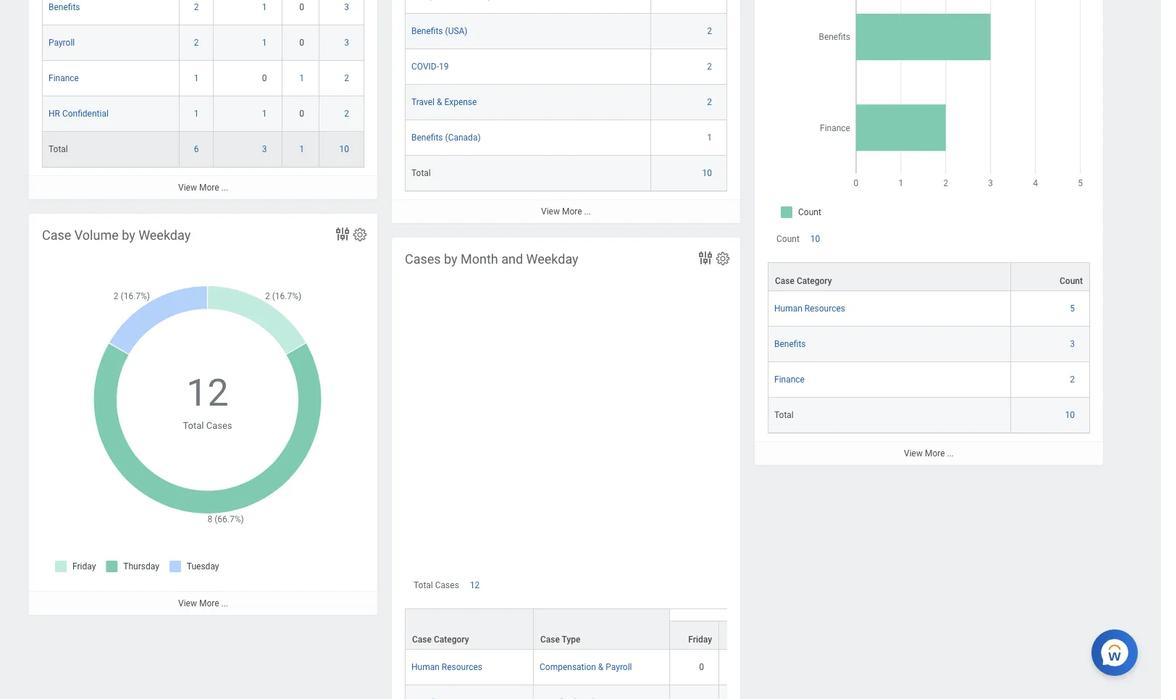 Task type: vqa. For each thing, say whether or not it's contained in the screenshot.


Task type: describe. For each thing, give the bounding box(es) containing it.
total cases
[[414, 612, 459, 623]]

2 button for benefits (usa)
[[707, 26, 715, 37]]

12 button inside cases by month and weekday element
[[470, 612, 482, 623]]

2 button for benefits
[[194, 2, 201, 13]]

3 inside row
[[344, 38, 349, 48]]

total element inside view open cases by category element
[[775, 407, 794, 421]]

hr
[[49, 109, 60, 119]]

view open cases by category element
[[755, 0, 1104, 466]]

12 for 12
[[470, 612, 480, 623]]

thursday
[[740, 667, 776, 677]]

view for view more ... link corresponding to view open cases by case type element at the top of the page
[[541, 207, 560, 217]]

cases by month and weekday element
[[392, 238, 882, 699]]

cases inside the 12 total cases
[[206, 420, 232, 431]]

5
[[1071, 304, 1075, 314]]

total for total cases
[[414, 612, 433, 623]]

benefits (usa)
[[412, 26, 468, 36]]

month
[[461, 251, 498, 267]]

travel
[[412, 97, 435, 107]]

case inside popup button
[[541, 667, 560, 677]]

total for total "element" in the view open cases by status and service team element
[[49, 144, 68, 155]]

0 button for hr confidential
[[299, 108, 307, 120]]

case category inside column header
[[412, 667, 469, 677]]

2 for covid-19
[[707, 62, 712, 72]]

expense
[[445, 97, 477, 107]]

configure cases by month and weekday image
[[715, 251, 731, 267]]

... for view more ... link related to view open cases by category element
[[948, 449, 954, 459]]

2 button for covid-19
[[707, 61, 715, 73]]

10 inside view open cases by status and service team element
[[340, 144, 349, 155]]

2 for benefits
[[194, 2, 199, 13]]

2 button for travel & expense
[[707, 97, 715, 108]]

0 for benefits
[[299, 2, 304, 13]]

0 vertical spatial cases
[[405, 251, 441, 267]]

benefits link for 3
[[775, 336, 806, 350]]

count inside popup button
[[1060, 276, 1083, 286]]

(canada)
[[445, 133, 481, 143]]

view for view more ... link related to view open cases by category element
[[904, 449, 923, 459]]

... inside case volume by weekday element
[[221, 599, 228, 609]]

thursday image
[[725, 694, 777, 699]]

view more ... for view more ... link related to view open cases by category element
[[904, 449, 954, 459]]

view more ... link for view open cases by status and service team element
[[29, 176, 378, 200]]

0 for hr confidential
[[299, 109, 304, 119]]

view more ... for view more ... link corresponding to view open cases by case type element at the top of the page
[[541, 207, 591, 217]]

cell inside view open cases by case type element
[[652, 0, 728, 14]]

row containing benefits (usa)
[[405, 14, 728, 49]]

payroll
[[49, 38, 75, 48]]

finance for payroll
[[49, 73, 79, 84]]

2 for payroll
[[194, 38, 199, 48]]

case category inside view open cases by category element
[[775, 276, 832, 286]]

view more ... link for view open cases by category element
[[755, 442, 1104, 466]]

benefits left (canada)
[[412, 133, 443, 143]]

row containing hr confidential
[[42, 97, 365, 132]]

2 button for finance
[[1071, 374, 1078, 386]]

case up human
[[775, 276, 795, 286]]

friday column header
[[670, 653, 720, 695]]

3 inside view open cases by category element
[[1071, 339, 1075, 350]]

1 horizontal spatial category
[[797, 276, 832, 286]]

benefits (usa) link
[[412, 23, 468, 36]]

travel & expense
[[412, 97, 477, 107]]

1 horizontal spatial case category button
[[769, 263, 1011, 291]]

row containing benefits (canada)
[[405, 120, 728, 156]]

2 for finance
[[1071, 375, 1075, 385]]

cases by month and weekday
[[405, 251, 579, 267]]

... for view more ... link corresponding to view open cases by case type element at the top of the page
[[584, 207, 591, 217]]

0 button for payroll
[[299, 37, 307, 49]]

covid-19 link
[[412, 59, 449, 72]]

benefits (canada)
[[412, 133, 481, 143]]



Task type: locate. For each thing, give the bounding box(es) containing it.
benefits link inside view open cases by category element
[[775, 336, 806, 350]]

view open cases by status and service team element
[[29, 0, 378, 200]]

configure and view chart data image inside case volume by weekday element
[[334, 225, 351, 243]]

benefits up 'payroll' link
[[49, 2, 80, 13]]

finance link
[[49, 70, 79, 84], [775, 372, 805, 385]]

0 horizontal spatial finance
[[49, 73, 79, 84]]

0 vertical spatial 12
[[186, 371, 229, 415]]

5 button
[[1071, 303, 1078, 315]]

0 vertical spatial finance
[[49, 73, 79, 84]]

0 horizontal spatial benefits link
[[49, 0, 80, 13]]

1 vertical spatial category
[[434, 667, 469, 677]]

0 vertical spatial category
[[797, 276, 832, 286]]

2 for benefits (usa)
[[707, 26, 712, 36]]

2
[[194, 2, 199, 13], [707, 26, 712, 36], [194, 38, 199, 48], [707, 62, 712, 72], [344, 73, 349, 84], [707, 97, 712, 107], [344, 109, 349, 119], [1071, 375, 1075, 385]]

row
[[42, 0, 365, 26], [405, 0, 728, 14], [405, 14, 728, 49], [42, 26, 365, 61], [405, 49, 728, 85], [42, 61, 365, 97], [405, 85, 728, 120], [42, 97, 365, 132], [405, 120, 728, 156], [42, 132, 365, 168], [405, 156, 728, 192], [768, 263, 1091, 292], [768, 292, 1091, 327], [768, 327, 1091, 363], [768, 363, 1091, 398], [768, 398, 1091, 434], [405, 641, 882, 683], [405, 653, 882, 695], [405, 682, 882, 699]]

total for total "element" inside the view open cases by category element
[[775, 410, 794, 421]]

configure and view chart data image left configure cases by month and weekday icon on the top
[[697, 249, 715, 267]]

1 vertical spatial count
[[1060, 276, 1083, 286]]

1 vertical spatial 12
[[470, 612, 480, 623]]

human resources
[[775, 304, 846, 314]]

0 vertical spatial weekday
[[139, 228, 191, 243]]

case category button up resources
[[769, 263, 1011, 291]]

more inside view open cases by case type element
[[562, 207, 582, 217]]

10 button
[[340, 144, 351, 155], [703, 168, 715, 179], [811, 233, 823, 245], [1066, 410, 1078, 421]]

finance down human
[[775, 375, 805, 385]]

case type column header
[[534, 641, 670, 683]]

10
[[340, 144, 349, 155], [703, 168, 712, 178], [811, 234, 821, 244], [1066, 410, 1075, 421]]

0 vertical spatial case category
[[775, 276, 832, 286]]

1 inside view open cases by case type element
[[707, 133, 712, 143]]

1 vertical spatial by
[[444, 251, 458, 267]]

1 horizontal spatial finance link
[[775, 372, 805, 385]]

human
[[775, 304, 803, 314]]

total inside view open cases by category element
[[775, 410, 794, 421]]

category
[[797, 276, 832, 286], [434, 667, 469, 677]]

1 horizontal spatial configure and view chart data image
[[697, 249, 715, 267]]

2 vertical spatial cases
[[435, 612, 459, 623]]

row containing covid-19
[[405, 49, 728, 85]]

benefits inside view open cases by category element
[[775, 339, 806, 350]]

human resources link
[[775, 301, 846, 314]]

benefits link inside view open cases by status and service team element
[[49, 0, 80, 13]]

benefits inside 'link'
[[412, 26, 443, 36]]

view
[[178, 183, 197, 193], [541, 207, 560, 217], [904, 449, 923, 459], [178, 599, 197, 609]]

2 vertical spatial total element
[[775, 407, 794, 421]]

0 vertical spatial finance link
[[49, 70, 79, 84]]

1
[[262, 2, 267, 13], [262, 38, 267, 48], [194, 73, 199, 84], [299, 73, 304, 84], [194, 109, 199, 119], [262, 109, 267, 119], [707, 133, 712, 143], [299, 144, 304, 155]]

more inside view open cases by status and service team element
[[199, 183, 219, 193]]

19
[[439, 62, 449, 72]]

row containing payroll
[[42, 26, 365, 61]]

1 vertical spatial configure and view chart data image
[[697, 249, 715, 267]]

0 horizontal spatial weekday
[[139, 228, 191, 243]]

travel & expense link
[[412, 94, 477, 107]]

covid-19
[[412, 62, 449, 72]]

weekday right and
[[527, 251, 579, 267]]

case category button
[[769, 263, 1011, 291], [406, 642, 533, 681]]

more for view open cases by category element
[[925, 449, 945, 459]]

benefits link up 'payroll' link
[[49, 0, 80, 13]]

1 horizontal spatial 12
[[470, 612, 480, 623]]

hr confidential
[[49, 109, 109, 119]]

0
[[299, 2, 304, 13], [299, 38, 304, 48], [262, 73, 267, 84], [299, 109, 304, 119]]

12 inside button
[[470, 612, 480, 623]]

1 horizontal spatial finance
[[775, 375, 805, 385]]

2 button
[[194, 2, 201, 13], [707, 26, 715, 37], [194, 37, 201, 49], [707, 61, 715, 73], [344, 73, 351, 84], [707, 97, 715, 108], [344, 108, 351, 120], [1071, 374, 1078, 386]]

count button
[[1011, 263, 1090, 291]]

0 horizontal spatial case category button
[[406, 642, 533, 681]]

0 vertical spatial total element
[[49, 142, 68, 155]]

total element inside view open cases by status and service team element
[[49, 142, 68, 155]]

2 for travel & expense
[[707, 97, 712, 107]]

0 horizontal spatial case category
[[412, 667, 469, 677]]

0 horizontal spatial finance link
[[49, 70, 79, 84]]

benefits inside view open cases by status and service team element
[[49, 2, 80, 13]]

view more ... link
[[29, 176, 378, 200], [392, 199, 741, 223], [755, 442, 1104, 466], [29, 591, 378, 615]]

view for view more ... link associated with view open cases by status and service team element
[[178, 183, 197, 193]]

friday button
[[670, 654, 719, 681]]

1 vertical spatial 12 button
[[470, 612, 482, 623]]

and
[[502, 251, 523, 267]]

by right volume
[[122, 228, 135, 243]]

count
[[777, 234, 800, 244], [1060, 276, 1083, 286]]

cell
[[652, 0, 728, 14]]

view more ... inside case volume by weekday element
[[178, 599, 228, 609]]

benefits down human
[[775, 339, 806, 350]]

case volume by weekday
[[42, 228, 191, 243]]

total inside view open cases by case type element
[[412, 168, 431, 178]]

resources
[[805, 304, 846, 314]]

0 vertical spatial configure and view chart data image
[[334, 225, 351, 243]]

hr confidential link
[[49, 106, 109, 119]]

configure case volume by weekday image
[[352, 227, 368, 243]]

thursday button
[[720, 654, 783, 681]]

0 horizontal spatial count
[[777, 234, 800, 244]]

category inside column header
[[434, 667, 469, 677]]

case type
[[541, 667, 581, 677]]

case category up "human resources" link
[[775, 276, 832, 286]]

view more ...
[[178, 183, 228, 193], [541, 207, 591, 217], [904, 449, 954, 459], [178, 599, 228, 609]]

configure and view chart data image for case volume by weekday
[[334, 225, 351, 243]]

view open cases by case type element
[[392, 0, 741, 223]]

12 inside the 12 total cases
[[186, 371, 229, 415]]

10 inside view open cases by case type element
[[703, 168, 712, 178]]

count up 5
[[1060, 276, 1083, 286]]

6
[[194, 144, 199, 155]]

view more ... inside view open cases by category element
[[904, 449, 954, 459]]

0 vertical spatial 12 button
[[186, 368, 231, 419]]

12 total cases
[[183, 371, 232, 431]]

12 button
[[186, 368, 231, 419], [470, 612, 482, 623]]

weekday right volume
[[139, 228, 191, 243]]

12 button inside case volume by weekday element
[[186, 368, 231, 419]]

(usa)
[[445, 26, 468, 36]]

1 vertical spatial finance
[[775, 375, 805, 385]]

volume
[[74, 228, 119, 243]]

case category button down total cases
[[406, 642, 533, 681]]

1 vertical spatial weekday
[[527, 251, 579, 267]]

0 horizontal spatial configure and view chart data image
[[334, 225, 351, 243]]

6 button
[[194, 144, 201, 155]]

0 horizontal spatial 12
[[186, 371, 229, 415]]

benefits
[[49, 2, 80, 13], [412, 26, 443, 36], [412, 133, 443, 143], [775, 339, 806, 350]]

0 button for benefits
[[299, 2, 307, 13]]

total inside the 12 total cases
[[183, 420, 204, 431]]

2 horizontal spatial total element
[[775, 407, 794, 421]]

1 horizontal spatial case category
[[775, 276, 832, 286]]

0 vertical spatial case category button
[[769, 263, 1011, 291]]

0 vertical spatial count
[[777, 234, 800, 244]]

1 horizontal spatial weekday
[[527, 251, 579, 267]]

12 for 12 total cases
[[186, 371, 229, 415]]

case type button
[[534, 642, 670, 681]]

1 button
[[262, 2, 269, 13], [262, 37, 269, 49], [194, 73, 201, 84], [299, 73, 307, 84], [194, 108, 201, 120], [262, 108, 269, 120], [707, 132, 715, 144], [299, 144, 307, 155]]

case category button inside column header
[[406, 642, 533, 681]]

1 vertical spatial case category
[[412, 667, 469, 677]]

case category column header
[[405, 641, 534, 683]]

finance inside view open cases by status and service team element
[[49, 73, 79, 84]]

view inside case volume by weekday element
[[178, 599, 197, 609]]

total
[[49, 144, 68, 155], [412, 168, 431, 178], [775, 410, 794, 421], [183, 420, 204, 431], [414, 612, 433, 623]]

0 button
[[299, 2, 307, 13], [299, 37, 307, 49], [262, 73, 269, 84], [299, 108, 307, 120]]

category up "human resources" link
[[797, 276, 832, 286]]

0 for payroll
[[299, 38, 304, 48]]

1 horizontal spatial by
[[444, 251, 458, 267]]

case left type
[[541, 667, 560, 677]]

covid-
[[412, 62, 439, 72]]

0 horizontal spatial total element
[[49, 142, 68, 155]]

row containing travel & expense
[[405, 85, 728, 120]]

... inside view open cases by category element
[[948, 449, 954, 459]]

benefits left (usa)
[[412, 26, 443, 36]]

type
[[562, 667, 581, 677]]

payroll link
[[49, 35, 75, 48]]

row containing human resources
[[768, 292, 1091, 327]]

finance link for benefits
[[775, 372, 805, 385]]

0 vertical spatial benefits link
[[49, 0, 80, 13]]

total for total "element" within the view open cases by case type element
[[412, 168, 431, 178]]

1 vertical spatial finance link
[[775, 372, 805, 385]]

view more ... inside view open cases by case type element
[[541, 207, 591, 217]]

...
[[221, 183, 228, 193], [584, 207, 591, 217], [948, 449, 954, 459], [221, 599, 228, 609]]

more inside view open cases by category element
[[925, 449, 945, 459]]

1 horizontal spatial count
[[1060, 276, 1083, 286]]

total element inside view open cases by case type element
[[412, 165, 431, 178]]

benefits (canada) link
[[412, 130, 481, 143]]

finance link down the payroll
[[49, 70, 79, 84]]

1 vertical spatial case category button
[[406, 642, 533, 681]]

total element
[[49, 142, 68, 155], [412, 165, 431, 178], [775, 407, 794, 421]]

finance inside view open cases by category element
[[775, 375, 805, 385]]

1 vertical spatial cases
[[206, 420, 232, 431]]

case volume by weekday element
[[29, 214, 378, 615]]

2 button for payroll
[[194, 37, 201, 49]]

finance
[[49, 73, 79, 84], [775, 375, 805, 385]]

2 inside view open cases by category element
[[1071, 375, 1075, 385]]

by left month
[[444, 251, 458, 267]]

case left volume
[[42, 228, 71, 243]]

1 horizontal spatial 12 button
[[470, 612, 482, 623]]

... inside view open cases by status and service team element
[[221, 183, 228, 193]]

finance down the payroll
[[49, 73, 79, 84]]

configure and view chart data image left configure case volume by weekday image at the top left of the page
[[334, 225, 351, 243]]

case category
[[775, 276, 832, 286], [412, 667, 469, 677]]

benefits link down human
[[775, 336, 806, 350]]

&
[[437, 97, 442, 107]]

row containing friday
[[405, 653, 882, 695]]

case inside column header
[[412, 667, 432, 677]]

1 vertical spatial total element
[[412, 165, 431, 178]]

case down total cases
[[412, 667, 432, 677]]

total inside view open cases by status and service team element
[[49, 144, 68, 155]]

more
[[199, 183, 219, 193], [562, 207, 582, 217], [925, 449, 945, 459], [199, 599, 219, 609]]

configure and view chart data image
[[334, 225, 351, 243], [697, 249, 715, 267]]

configure and view chart data image for cases by month and weekday
[[697, 249, 715, 267]]

0 horizontal spatial 12 button
[[186, 368, 231, 419]]

0 horizontal spatial category
[[434, 667, 469, 677]]

weekday
[[139, 228, 191, 243], [527, 251, 579, 267]]

12
[[186, 371, 229, 415], [470, 612, 480, 623]]

friday
[[689, 667, 712, 677]]

... for view more ... link associated with view open cases by status and service team element
[[221, 183, 228, 193]]

3
[[344, 2, 349, 13], [344, 38, 349, 48], [262, 144, 267, 155], [1071, 339, 1075, 350]]

0 vertical spatial by
[[122, 228, 135, 243]]

more inside case volume by weekday element
[[199, 599, 219, 609]]

confidential
[[62, 109, 109, 119]]

more for view open cases by status and service team element
[[199, 183, 219, 193]]

finance link for payroll
[[49, 70, 79, 84]]

finance link down human
[[775, 372, 805, 385]]

1 vertical spatial benefits link
[[775, 336, 806, 350]]

count up human
[[777, 234, 800, 244]]

3 button
[[344, 2, 351, 13], [344, 37, 351, 49], [262, 144, 269, 155], [1071, 339, 1078, 350]]

finance for benefits
[[775, 375, 805, 385]]

0 horizontal spatial by
[[122, 228, 135, 243]]

1 horizontal spatial total element
[[412, 165, 431, 178]]

1 horizontal spatial benefits link
[[775, 336, 806, 350]]

category down total cases
[[434, 667, 469, 677]]

view more ... for view more ... link associated with view open cases by status and service team element
[[178, 183, 228, 193]]

view more ... link for view open cases by case type element at the top of the page
[[392, 199, 741, 223]]

case category down total cases
[[412, 667, 469, 677]]

by
[[122, 228, 135, 243], [444, 251, 458, 267]]

benefits link
[[49, 0, 80, 13], [775, 336, 806, 350]]

benefits link for 2
[[49, 0, 80, 13]]

view more ... inside view open cases by status and service team element
[[178, 183, 228, 193]]

more for view open cases by case type element at the top of the page
[[562, 207, 582, 217]]

cases
[[405, 251, 441, 267], [206, 420, 232, 431], [435, 612, 459, 623]]

... inside view open cases by case type element
[[584, 207, 591, 217]]

case
[[42, 228, 71, 243], [775, 276, 795, 286], [412, 667, 432, 677], [541, 667, 560, 677]]

total inside cases by month and weekday element
[[414, 612, 433, 623]]



